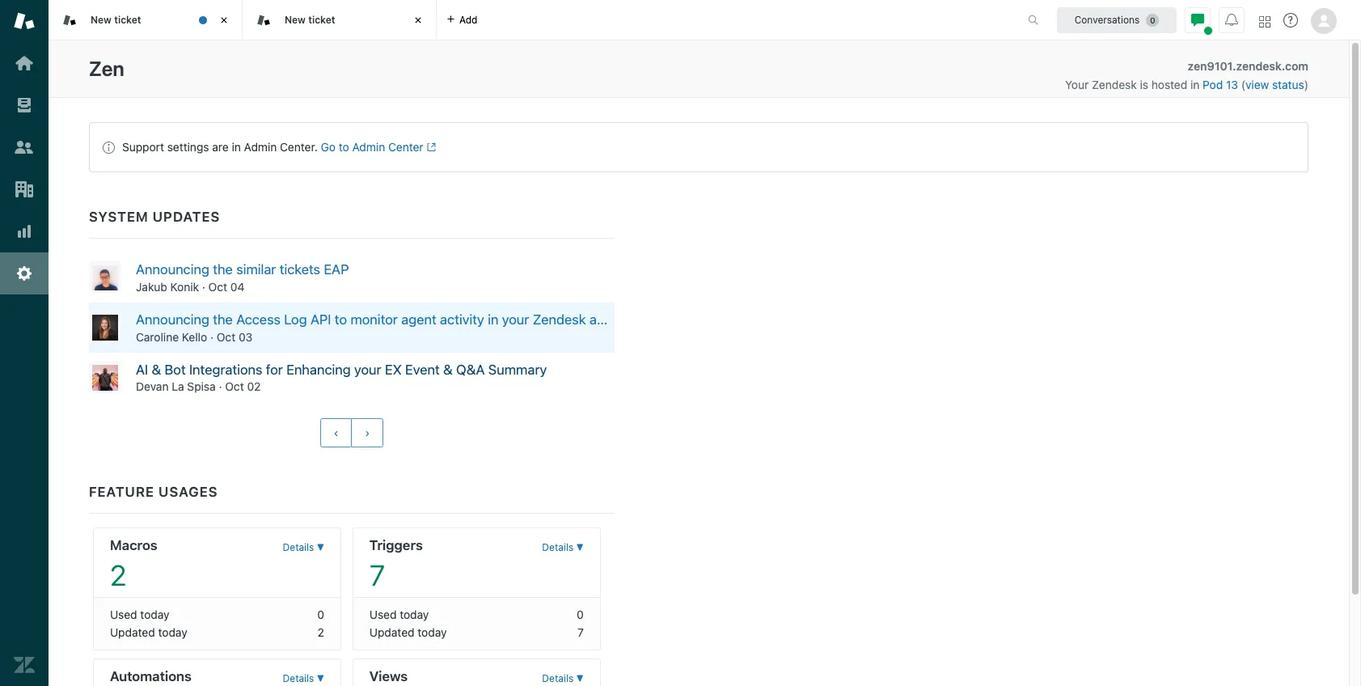 Task type: describe. For each thing, give the bounding box(es) containing it.
1 horizontal spatial 7
[[578, 626, 584, 639]]

‹
[[334, 427, 339, 440]]

zen
[[89, 57, 124, 80]]

settings
[[167, 140, 209, 154]]

oct for bot
[[225, 380, 244, 394]]

0 horizontal spatial your
[[354, 361, 382, 377]]

the for similar
[[213, 261, 233, 278]]

2 new ticket tab from the left
[[243, 0, 437, 40]]

kello
[[182, 330, 207, 344]]

close image
[[216, 12, 232, 28]]

)
[[1305, 78, 1309, 91]]

customers image
[[14, 137, 35, 158]]

updated today for 7
[[370, 626, 447, 639]]

2 new from the left
[[285, 14, 306, 26]]

announcing for announcing the access log api to monitor agent activity in your zendesk account
[[136, 311, 209, 327]]

devan la spisa
[[136, 380, 216, 394]]

triggers
[[370, 538, 423, 554]]

caroline
[[136, 330, 179, 344]]

details for macros
[[283, 542, 314, 554]]

notifications image
[[1226, 13, 1239, 26]]

▼ for triggers
[[577, 542, 584, 554]]

jakub
[[136, 280, 167, 294]]

used today for 7
[[370, 608, 429, 622]]

‹ button
[[320, 419, 352, 448]]

conversations button
[[1057, 7, 1177, 33]]

activity
[[440, 311, 484, 327]]

main element
[[0, 0, 49, 686]]

triggers 7
[[370, 538, 423, 592]]

add
[[460, 13, 478, 25]]

▼ for views
[[577, 673, 584, 685]]

0 vertical spatial to
[[339, 140, 349, 154]]

updated today for 2
[[110, 626, 187, 639]]

jakub konik
[[136, 280, 199, 294]]

2 inside macros 2
[[110, 559, 126, 592]]

reporting image
[[14, 221, 35, 242]]

updated for 7
[[370, 626, 415, 639]]

go
[[321, 140, 336, 154]]

announcing for announcing the similar tickets eap
[[136, 261, 209, 278]]

integrations
[[189, 361, 262, 377]]

ai & bot integrations for enhancing your ex event & q&a summary
[[136, 361, 547, 377]]

zendesk image
[[14, 655, 35, 676]]

get started image
[[14, 53, 35, 74]]

13
[[1227, 78, 1239, 91]]

0 for 2
[[317, 608, 324, 622]]

views
[[370, 669, 408, 685]]

1 admin from the left
[[244, 140, 277, 154]]

center
[[388, 140, 424, 154]]

2 ticket from the left
[[308, 14, 335, 26]]

conversations
[[1075, 13, 1140, 25]]

bot
[[165, 361, 186, 377]]

used today for 2
[[110, 608, 170, 622]]

updates
[[153, 209, 220, 225]]

03
[[239, 330, 253, 344]]

zendesk support image
[[14, 11, 35, 32]]

status containing support settings are in admin center.
[[89, 122, 1309, 172]]

updated for 2
[[110, 626, 155, 639]]

system
[[89, 209, 149, 225]]

oct 03
[[217, 330, 253, 344]]

details ▼ for views
[[542, 673, 584, 685]]

hosted
[[1152, 78, 1188, 91]]

status
[[1273, 78, 1305, 91]]

in inside zen9101 .zendesk.com your zendesk is hosted in pod 13 ( view status )
[[1191, 78, 1200, 91]]

usages
[[159, 484, 218, 500]]

›
[[365, 427, 370, 440]]

1 & from the left
[[152, 361, 161, 377]]

used for 2
[[110, 608, 137, 622]]

center.
[[280, 140, 318, 154]]

details for views
[[542, 673, 574, 685]]

tabs tab list
[[49, 0, 1011, 40]]

1 new ticket tab from the left
[[49, 0, 243, 40]]

support
[[122, 140, 164, 154]]

konik
[[170, 280, 199, 294]]

agent
[[401, 311, 437, 327]]

1 ticket from the left
[[114, 14, 141, 26]]

oct for similar
[[208, 280, 227, 294]]

get help image
[[1284, 13, 1299, 28]]

feature
[[89, 484, 154, 500]]

event
[[405, 361, 440, 377]]

(opens in a new tab) image
[[424, 143, 436, 152]]

monitor
[[351, 311, 398, 327]]



Task type: locate. For each thing, give the bounding box(es) containing it.
q&a
[[456, 361, 485, 377]]

2 used from the left
[[370, 608, 397, 622]]

ticket
[[114, 14, 141, 26], [308, 14, 335, 26]]

admin left center.
[[244, 140, 277, 154]]

1 vertical spatial 2
[[318, 626, 324, 639]]

macros 2
[[110, 538, 158, 592]]

in left pod
[[1191, 78, 1200, 91]]

ai
[[136, 361, 148, 377]]

updated today up views
[[370, 626, 447, 639]]

updated today
[[110, 626, 187, 639], [370, 626, 447, 639]]

1 vertical spatial zendesk
[[533, 311, 586, 327]]

2 used today from the left
[[370, 608, 429, 622]]

close image
[[410, 12, 426, 28]]

in right are
[[232, 140, 241, 154]]

0 vertical spatial your
[[502, 311, 529, 327]]

1 horizontal spatial &
[[443, 361, 453, 377]]

the for access
[[213, 311, 233, 327]]

today
[[140, 608, 170, 622], [400, 608, 429, 622], [158, 626, 187, 639], [418, 626, 447, 639]]

1 vertical spatial to
[[335, 311, 347, 327]]

updated up views
[[370, 626, 415, 639]]

automations
[[110, 669, 192, 685]]

organizations image
[[14, 179, 35, 200]]

add button
[[437, 0, 487, 40]]

2 new ticket from the left
[[285, 14, 335, 26]]

used down macros 2
[[110, 608, 137, 622]]

details ▼ for macros
[[283, 542, 324, 554]]

new up "zen"
[[91, 14, 112, 26]]

zen9101 .zendesk.com your zendesk is hosted in pod 13 ( view status )
[[1066, 59, 1309, 91]]

used down triggers 7
[[370, 608, 397, 622]]

1 horizontal spatial updated
[[370, 626, 415, 639]]

1 horizontal spatial used
[[370, 608, 397, 622]]

details ▼ for automations
[[283, 673, 324, 685]]

1 vertical spatial your
[[354, 361, 382, 377]]

0 horizontal spatial updated
[[110, 626, 155, 639]]

1 new from the left
[[91, 14, 112, 26]]

pod
[[1203, 78, 1223, 91]]

support settings are in admin center.
[[122, 140, 318, 154]]

announcing
[[136, 261, 209, 278], [136, 311, 209, 327]]

2 updated from the left
[[370, 626, 415, 639]]

0
[[317, 608, 324, 622], [577, 608, 584, 622]]

summary
[[488, 361, 547, 377]]

0 horizontal spatial zendesk
[[533, 311, 586, 327]]

1 horizontal spatial in
[[488, 311, 499, 327]]

pod 13 link
[[1203, 78, 1242, 91]]

2 admin from the left
[[352, 140, 385, 154]]

announcing the access log api to monitor agent activity in your zendesk account
[[136, 311, 639, 327]]

to right api at the left top of page
[[335, 311, 347, 327]]

oct left 03
[[217, 330, 236, 344]]

1 vertical spatial announcing
[[136, 311, 209, 327]]

04
[[230, 280, 245, 294]]

1 horizontal spatial admin
[[352, 140, 385, 154]]

used today down macros 2
[[110, 608, 170, 622]]

details ▼ for triggers
[[542, 542, 584, 554]]

enhancing
[[287, 361, 351, 377]]

ex
[[385, 361, 402, 377]]

1 the from the top
[[213, 261, 233, 278]]

admin image
[[14, 263, 35, 284]]

oct down integrations on the left of page
[[225, 380, 244, 394]]

1 new ticket from the left
[[91, 14, 141, 26]]

api
[[311, 311, 331, 327]]

0 vertical spatial announcing
[[136, 261, 209, 278]]

7 inside triggers 7
[[370, 559, 385, 592]]

macros
[[110, 538, 158, 554]]

› button
[[351, 419, 384, 448]]

to
[[339, 140, 349, 154], [335, 311, 347, 327]]

0 vertical spatial zendesk
[[1092, 78, 1137, 91]]

1 0 from the left
[[317, 608, 324, 622]]

to right go
[[339, 140, 349, 154]]

admin left center
[[352, 140, 385, 154]]

& left q&a
[[443, 361, 453, 377]]

used for 7
[[370, 608, 397, 622]]

2 the from the top
[[213, 311, 233, 327]]

go to admin center
[[321, 140, 424, 154]]

2 & from the left
[[443, 361, 453, 377]]

&
[[152, 361, 161, 377], [443, 361, 453, 377]]

0 vertical spatial in
[[1191, 78, 1200, 91]]

zendesk
[[1092, 78, 1137, 91], [533, 311, 586, 327]]

system updates
[[89, 209, 220, 225]]

0 horizontal spatial 2
[[110, 559, 126, 592]]

new ticket tab
[[49, 0, 243, 40], [243, 0, 437, 40]]

oct
[[208, 280, 227, 294], [217, 330, 236, 344], [225, 380, 244, 394]]

1 used from the left
[[110, 608, 137, 622]]

button displays agent's chat status as online. image
[[1192, 13, 1205, 26]]

1 vertical spatial 7
[[578, 626, 584, 639]]

devan
[[136, 380, 169, 394]]

views image
[[14, 95, 35, 116]]

1 horizontal spatial zendesk
[[1092, 78, 1137, 91]]

used today down triggers 7
[[370, 608, 429, 622]]

1 horizontal spatial used today
[[370, 608, 429, 622]]

2 horizontal spatial in
[[1191, 78, 1200, 91]]

2 announcing from the top
[[136, 311, 209, 327]]

0 horizontal spatial updated today
[[110, 626, 187, 639]]

1 horizontal spatial new ticket
[[285, 14, 335, 26]]

details for automations
[[283, 673, 314, 685]]

1 used today from the left
[[110, 608, 170, 622]]

oct for access
[[217, 330, 236, 344]]

oct 04
[[208, 280, 245, 294]]

the up the oct 03
[[213, 311, 233, 327]]

02
[[247, 380, 261, 394]]

0 horizontal spatial used today
[[110, 608, 170, 622]]

oct left 04
[[208, 280, 227, 294]]

zendesk left is
[[1092, 78, 1137, 91]]

view status link
[[1246, 78, 1305, 91]]

1 updated today from the left
[[110, 626, 187, 639]]

0 horizontal spatial 7
[[370, 559, 385, 592]]

0 horizontal spatial in
[[232, 140, 241, 154]]

oct 02
[[225, 380, 261, 394]]

details for triggers
[[542, 542, 574, 554]]

0 for 7
[[577, 608, 584, 622]]

similar
[[236, 261, 276, 278]]

1 horizontal spatial ticket
[[308, 14, 335, 26]]

1 horizontal spatial updated today
[[370, 626, 447, 639]]

account
[[590, 311, 639, 327]]

updated today up automations
[[110, 626, 187, 639]]

0 horizontal spatial used
[[110, 608, 137, 622]]

for
[[266, 361, 283, 377]]

your up summary
[[502, 311, 529, 327]]

2 updated today from the left
[[370, 626, 447, 639]]

updated
[[110, 626, 155, 639], [370, 626, 415, 639]]

▼ for automations
[[317, 673, 324, 685]]

0 horizontal spatial 0
[[317, 608, 324, 622]]

0 vertical spatial 2
[[110, 559, 126, 592]]

view
[[1246, 78, 1270, 91]]

status
[[89, 122, 1309, 172]]

admin
[[244, 140, 277, 154], [352, 140, 385, 154]]

details ▼
[[283, 542, 324, 554], [542, 542, 584, 554], [283, 673, 324, 685], [542, 673, 584, 685]]

used
[[110, 608, 137, 622], [370, 608, 397, 622]]

in
[[1191, 78, 1200, 91], [232, 140, 241, 154], [488, 311, 499, 327]]

1 horizontal spatial 0
[[577, 608, 584, 622]]

0 vertical spatial oct
[[208, 280, 227, 294]]

log
[[284, 311, 307, 327]]

details
[[283, 542, 314, 554], [542, 542, 574, 554], [283, 673, 314, 685], [542, 673, 574, 685]]

1 vertical spatial in
[[232, 140, 241, 154]]

2 0 from the left
[[577, 608, 584, 622]]

▼ for macros
[[317, 542, 324, 554]]

0 horizontal spatial ticket
[[114, 14, 141, 26]]

0 vertical spatial the
[[213, 261, 233, 278]]

0 horizontal spatial &
[[152, 361, 161, 377]]

used today
[[110, 608, 170, 622], [370, 608, 429, 622]]

(
[[1242, 78, 1246, 91]]

0 horizontal spatial new ticket
[[91, 14, 141, 26]]

new ticket
[[91, 14, 141, 26], [285, 14, 335, 26]]

are
[[212, 140, 229, 154]]

announcing the similar tickets eap
[[136, 261, 349, 278]]

la
[[172, 380, 184, 394]]

1 horizontal spatial 2
[[318, 626, 324, 639]]

access
[[236, 311, 281, 327]]

is
[[1140, 78, 1149, 91]]

▼
[[317, 542, 324, 554], [577, 542, 584, 554], [317, 673, 324, 685], [577, 673, 584, 685]]

in inside status
[[232, 140, 241, 154]]

& right ai
[[152, 361, 161, 377]]

2 vertical spatial in
[[488, 311, 499, 327]]

1 vertical spatial oct
[[217, 330, 236, 344]]

7
[[370, 559, 385, 592], [578, 626, 584, 639]]

spisa
[[187, 380, 216, 394]]

.zendesk.com
[[1233, 59, 1309, 73]]

0 vertical spatial 7
[[370, 559, 385, 592]]

in right activity
[[488, 311, 499, 327]]

1 horizontal spatial new
[[285, 14, 306, 26]]

your left ex
[[354, 361, 382, 377]]

announcing up jakub konik
[[136, 261, 209, 278]]

caroline kello
[[136, 330, 207, 344]]

1 horizontal spatial your
[[502, 311, 529, 327]]

1 updated from the left
[[110, 626, 155, 639]]

new right close image
[[285, 14, 306, 26]]

go to admin center link
[[321, 140, 436, 154]]

the up oct 04
[[213, 261, 233, 278]]

tickets
[[280, 261, 320, 278]]

feature usages
[[89, 484, 218, 500]]

updated up automations
[[110, 626, 155, 639]]

0 horizontal spatial new
[[91, 14, 112, 26]]

zen9101
[[1188, 59, 1233, 73]]

1 vertical spatial the
[[213, 311, 233, 327]]

zendesk inside zen9101 .zendesk.com your zendesk is hosted in pod 13 ( view status )
[[1092, 78, 1137, 91]]

0 horizontal spatial admin
[[244, 140, 277, 154]]

1 announcing from the top
[[136, 261, 209, 278]]

2
[[110, 559, 126, 592], [318, 626, 324, 639]]

2 vertical spatial oct
[[225, 380, 244, 394]]

announcing up caroline kello
[[136, 311, 209, 327]]

zendesk products image
[[1260, 16, 1271, 27]]

your
[[1066, 78, 1089, 91]]

eap
[[324, 261, 349, 278]]

zendesk left 'account'
[[533, 311, 586, 327]]

your
[[502, 311, 529, 327], [354, 361, 382, 377]]



Task type: vqa. For each thing, say whether or not it's contained in the screenshot.
Jakub Konik
yes



